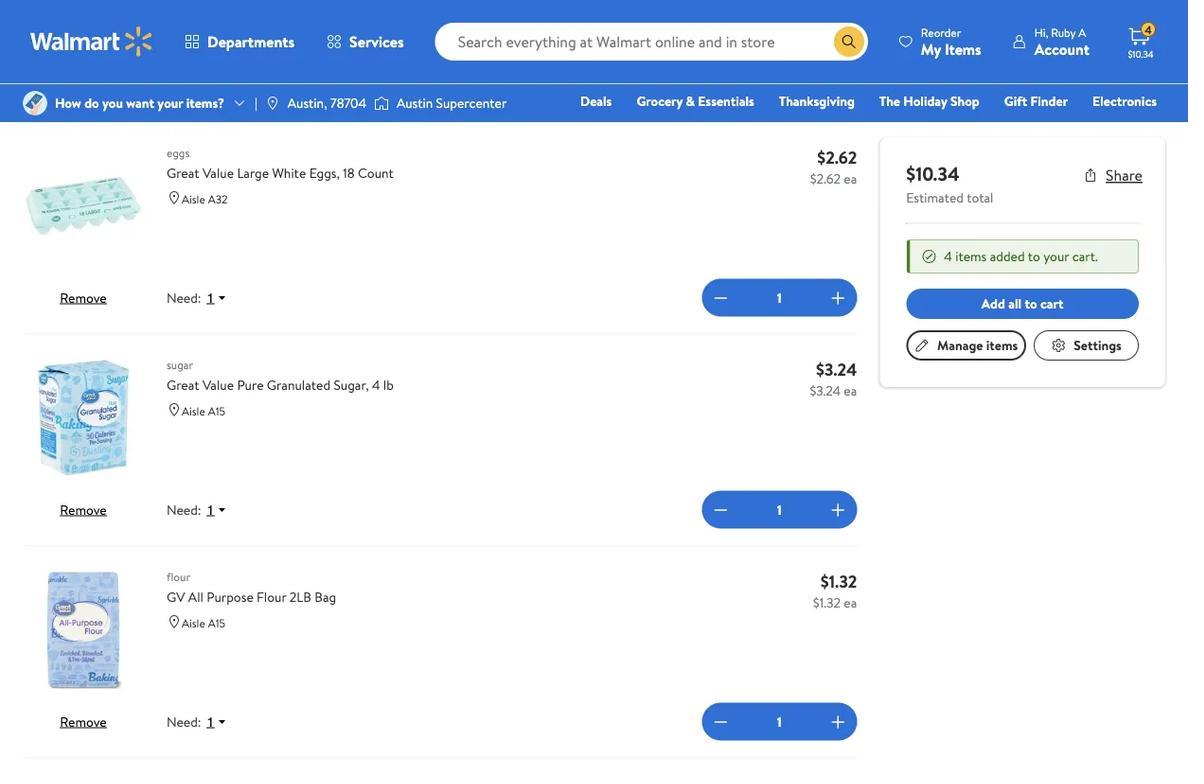 Task type: vqa. For each thing, say whether or not it's contained in the screenshot.
the Great Value Large White Eggs, 18 Count Link
yes



Task type: describe. For each thing, give the bounding box(es) containing it.
the holiday shop link
[[871, 91, 989, 111]]

aisle for $2.62
[[182, 191, 205, 207]]

aisle a32
[[182, 191, 228, 207]]

$10.34 for $10.34 estimated total
[[907, 160, 960, 187]]

eggs,
[[309, 164, 340, 182]]

 image for austin supercenter
[[374, 94, 389, 113]]

ea for $3.24
[[844, 381, 857, 400]]

4 for 4
[[1145, 22, 1152, 38]]

78704
[[330, 94, 367, 112]]

my
[[921, 38, 941, 59]]

remove for $1.32
[[60, 713, 107, 731]]

add all to cart button
[[907, 289, 1139, 319]]

grocery & essentials
[[637, 92, 755, 110]]

flour gv all purpose flour 2lb bag
[[167, 569, 336, 607]]

reorder my items
[[921, 24, 982, 59]]

add for add to list
[[383, 49, 410, 70]]

departments button
[[169, 19, 311, 64]]

home
[[811, 118, 846, 137]]

1 button for $3.24
[[201, 501, 235, 519]]

a15 for $1.32
[[208, 615, 225, 631]]

one debit link
[[1004, 117, 1085, 138]]

remove for $3.24
[[60, 500, 107, 519]]

the
[[880, 92, 901, 110]]

4 items added to your cart. status
[[907, 240, 1139, 274]]

great for $2.62
[[167, 164, 199, 182]]

4 inside sugar great value pure granulated sugar, 4 lb
[[372, 376, 380, 394]]

remove button for $2.62
[[60, 288, 107, 307]]

add to list
[[383, 49, 451, 70]]

austin
[[397, 94, 433, 112]]

home link
[[803, 117, 855, 138]]

$10.34 estimated total
[[907, 160, 994, 207]]

you
[[102, 94, 123, 112]]

items
[[945, 38, 982, 59]]

increase quantity great value large white eggs, 18 count, current quantity 1 image
[[827, 286, 850, 309]]

decrease quantity gv all purpose flour 2lb bag, current quantity 1 image
[[710, 711, 732, 733]]

add to list button
[[360, 41, 474, 79]]

walmart+
[[1101, 118, 1157, 137]]

increase quantity gv all purpose flour 2lb bag, current quantity 1 image
[[827, 711, 850, 733]]

account
[[1035, 38, 1090, 59]]

aisle a15 for $3.24
[[182, 403, 225, 419]]

to right item
[[96, 12, 108, 30]]

cart.
[[1073, 247, 1098, 266]]

your for list
[[112, 12, 137, 30]]

hi,
[[1035, 24, 1049, 40]]

great for $3.24
[[167, 376, 199, 394]]

bag
[[315, 588, 336, 607]]

need: for $1.32
[[167, 713, 201, 731]]

add all to cart
[[982, 295, 1064, 313]]

$1.32 $1.32 ea
[[813, 570, 857, 612]]

grocery
[[637, 92, 683, 110]]

eggs
[[167, 144, 190, 160]]

"milk"
[[114, 91, 142, 107]]

one
[[1012, 118, 1041, 137]]

sugar
[[167, 356, 193, 373]]

need: for $2.62
[[167, 289, 201, 307]]

gv all purpose flour 2lb bag link
[[167, 588, 788, 607]]

electronics link
[[1085, 91, 1166, 111]]

4 items added to your cart. alert
[[907, 240, 1139, 274]]

debit
[[1044, 118, 1076, 137]]

thanksgiving
[[779, 92, 855, 110]]

need: for $3.24
[[167, 501, 201, 519]]

add for add an item to your list
[[23, 12, 46, 30]]

settings button
[[1034, 331, 1139, 361]]

grocery & essentials link
[[628, 91, 763, 111]]

finder
[[1031, 92, 1068, 110]]

all
[[188, 588, 204, 607]]

increase quantity great value pure granulated sugar, 4 lb, current quantity 1 image
[[827, 499, 850, 521]]

gift
[[1005, 92, 1028, 110]]

to inside alert
[[1028, 247, 1041, 266]]

essentials
[[698, 92, 755, 110]]

flour
[[167, 569, 190, 585]]

services button
[[311, 19, 420, 64]]

value for $3.24
[[203, 376, 234, 394]]

registry
[[939, 118, 988, 137]]

4 items added to your cart.
[[945, 247, 1098, 266]]

shop for holiday
[[951, 92, 980, 110]]

"coffee".
[[157, 91, 198, 107]]

cart
[[1041, 295, 1064, 313]]

manage items
[[938, 336, 1019, 355]]

supercenter
[[436, 94, 507, 112]]

eggs great value large white eggs, 18 count
[[167, 144, 394, 182]]

items?
[[186, 94, 224, 112]]

enter
[[23, 91, 50, 107]]

your for cart.
[[1044, 247, 1070, 266]]

manage items button
[[907, 331, 1027, 361]]

an for add
[[50, 12, 63, 30]]

estimated
[[907, 188, 964, 207]]

$3.24 $3.24 ea
[[810, 357, 857, 400]]

total
[[967, 188, 994, 207]]

Walmart Site-Wide search field
[[435, 23, 868, 61]]

enter an item, like "milk" or "coffee".
[[23, 91, 198, 107]]

decrease quantity great value pure granulated sugar, 4 lb, current quantity 1 image
[[710, 499, 732, 521]]

added
[[990, 247, 1025, 266]]

large
[[237, 164, 269, 182]]

or
[[144, 91, 155, 107]]

Search search field
[[435, 23, 868, 61]]

1 button for $1.32
[[201, 713, 235, 731]]

4 for 4 items added to your cart.
[[945, 247, 953, 266]]

want
[[126, 94, 154, 112]]

fashion link
[[862, 117, 923, 138]]



Task type: locate. For each thing, give the bounding box(es) containing it.
 image right 78704
[[374, 94, 389, 113]]

4 left lb
[[372, 376, 380, 394]]

1 horizontal spatial your
[[158, 94, 183, 112]]

1 need: from the top
[[167, 289, 201, 307]]

0 vertical spatial value
[[203, 164, 234, 182]]

an for enter
[[52, 91, 64, 107]]

aisle
[[182, 191, 205, 207], [182, 403, 205, 419], [182, 615, 205, 631]]

remove for $2.62
[[60, 288, 107, 307]]

holiday
[[904, 92, 948, 110]]

1 vertical spatial need:
[[167, 501, 201, 519]]

do
[[84, 94, 99, 112]]

remove button for $3.24
[[60, 500, 107, 519]]

search icon image
[[842, 34, 857, 49]]

1 aisle a15 from the top
[[182, 403, 225, 419]]

electronics toy shop
[[735, 92, 1157, 137]]

1 1 button from the top
[[201, 289, 235, 306]]

thanksgiving link
[[771, 91, 864, 111]]

1 horizontal spatial $10.34
[[1128, 47, 1154, 60]]

sugar great value pure granulated sugar, 4 lb
[[167, 356, 394, 394]]

2 remove button from the top
[[60, 500, 107, 519]]

4
[[1145, 22, 1152, 38], [945, 247, 953, 266], [372, 376, 380, 394]]

aisle for $1.32
[[182, 615, 205, 631]]

$10.34 inside $10.34 estimated total
[[907, 160, 960, 187]]

need:
[[167, 289, 201, 307], [167, 501, 201, 519], [167, 713, 201, 731]]

list up austin supercenter
[[431, 49, 451, 70]]

ea for $2.62
[[844, 169, 857, 187]]

your left cart. at the top right of page
[[1044, 247, 1070, 266]]

aisle for $3.24
[[182, 403, 205, 419]]

aisle a15
[[182, 403, 225, 419], [182, 615, 225, 631]]

1 great from the top
[[167, 164, 199, 182]]

1 vertical spatial a15
[[208, 615, 225, 631]]

0 vertical spatial great
[[167, 164, 199, 182]]

remove button for $1.32
[[60, 713, 107, 731]]

 image
[[23, 91, 47, 116]]

aisle a15 down all
[[182, 615, 225, 631]]

aisle down the sugar
[[182, 403, 205, 419]]

1 horizontal spatial  image
[[374, 94, 389, 113]]

$1.32
[[821, 570, 857, 593], [813, 593, 841, 612]]

2 vertical spatial ea
[[844, 593, 857, 612]]

1 horizontal spatial add
[[383, 49, 410, 70]]

3 remove from the top
[[60, 713, 107, 731]]

like
[[94, 91, 111, 107]]

items inside alert
[[956, 247, 987, 266]]

1 vertical spatial an
[[52, 91, 64, 107]]

0 horizontal spatial add
[[23, 12, 46, 30]]

ea down the "increase quantity great value large white eggs, 18 count, current quantity 1" 'icon'
[[844, 381, 857, 400]]

1 vertical spatial ea
[[844, 381, 857, 400]]

count
[[358, 164, 394, 182]]

0 horizontal spatial shop
[[758, 118, 787, 137]]

1 vertical spatial 1 button
[[201, 501, 235, 519]]

share button
[[1084, 165, 1143, 186]]

0 vertical spatial a15
[[208, 403, 225, 419]]

Add an item to your list text field
[[23, 34, 345, 88]]

ea inside $3.24 $3.24 ea
[[844, 381, 857, 400]]

1 vertical spatial items
[[987, 336, 1019, 355]]

all
[[1009, 295, 1022, 313]]

ea down home link
[[844, 169, 857, 187]]

deals link
[[572, 91, 621, 111]]

how do you want your items?
[[55, 94, 224, 112]]

manage
[[938, 336, 984, 355]]

shop for toy
[[758, 118, 787, 137]]

3 aisle from the top
[[182, 615, 205, 631]]

1 vertical spatial aisle
[[182, 403, 205, 419]]

1 vertical spatial shop
[[758, 118, 787, 137]]

an
[[50, 12, 63, 30], [52, 91, 64, 107]]

2 value from the top
[[203, 376, 234, 394]]

items right manage
[[987, 336, 1019, 355]]

2 vertical spatial need:
[[167, 713, 201, 731]]

value left pure
[[203, 376, 234, 394]]

add inside button
[[383, 49, 410, 70]]

0 vertical spatial ea
[[844, 169, 857, 187]]

value up "a32"
[[203, 164, 234, 182]]

1 vertical spatial 4
[[945, 247, 953, 266]]

1 vertical spatial your
[[158, 94, 183, 112]]

services
[[350, 31, 404, 52]]

0 vertical spatial items
[[956, 247, 987, 266]]

0 vertical spatial shop
[[951, 92, 980, 110]]

toy shop link
[[727, 117, 795, 138]]

 image right |
[[265, 96, 280, 111]]

2 vertical spatial add
[[982, 295, 1006, 313]]

$10.34 for $10.34
[[1128, 47, 1154, 60]]

an left item,
[[52, 91, 64, 107]]

0 horizontal spatial your
[[112, 12, 137, 30]]

0 vertical spatial 1 button
[[201, 289, 235, 306]]

add up austin
[[383, 49, 410, 70]]

0 vertical spatial your
[[112, 12, 137, 30]]

1 value from the top
[[203, 164, 234, 182]]

purpose
[[207, 588, 254, 607]]

great down the sugar
[[167, 376, 199, 394]]

great value large white eggs, 18 count link
[[167, 163, 788, 183]]

0 vertical spatial list
[[140, 12, 158, 30]]

2 remove from the top
[[60, 500, 107, 519]]

item,
[[67, 91, 92, 107]]

0 horizontal spatial list
[[140, 12, 158, 30]]

shop right the toy
[[758, 118, 787, 137]]

0 vertical spatial need:
[[167, 289, 201, 307]]

gift finder link
[[996, 91, 1077, 111]]

to inside 'button'
[[1025, 295, 1038, 313]]

hi, ruby a account
[[1035, 24, 1090, 59]]

to inside button
[[413, 49, 428, 70]]

a
[[1079, 24, 1086, 40]]

1 a15 from the top
[[208, 403, 225, 419]]

to
[[96, 12, 108, 30], [413, 49, 428, 70], [1028, 247, 1041, 266], [1025, 295, 1038, 313]]

the holiday shop
[[880, 92, 980, 110]]

list up add an item to your list text field
[[140, 12, 158, 30]]

deals
[[581, 92, 612, 110]]

0 horizontal spatial 4
[[372, 376, 380, 394]]

2 horizontal spatial add
[[982, 295, 1006, 313]]

walmart image
[[30, 27, 153, 57]]

1 vertical spatial value
[[203, 376, 234, 394]]

great
[[167, 164, 199, 182], [167, 376, 199, 394]]

a15 down purpose
[[208, 615, 225, 631]]

3 1 button from the top
[[201, 713, 235, 731]]

items for 4
[[956, 247, 987, 266]]

1 button for $2.62
[[201, 289, 235, 306]]

1 ea from the top
[[844, 169, 857, 187]]

18
[[343, 164, 355, 182]]

2 a15 from the top
[[208, 615, 225, 631]]

$2.62
[[818, 145, 857, 169], [810, 169, 841, 187]]

1 horizontal spatial 4
[[945, 247, 953, 266]]

2 aisle from the top
[[182, 403, 205, 419]]

gv
[[167, 588, 185, 607]]

shop inside electronics toy shop
[[758, 118, 787, 137]]

your for items?
[[158, 94, 183, 112]]

ea down increase quantity great value pure granulated sugar, 4 lb, current quantity 1 icon
[[844, 593, 857, 612]]

gift finder
[[1005, 92, 1068, 110]]

share
[[1106, 165, 1143, 186]]

2 horizontal spatial 4
[[1145, 22, 1152, 38]]

add an item to your list
[[23, 12, 158, 30]]

0 horizontal spatial $10.34
[[907, 160, 960, 187]]

ea inside $1.32 $1.32 ea
[[844, 593, 857, 612]]

shop inside the holiday shop "link"
[[951, 92, 980, 110]]

1 vertical spatial $10.34
[[907, 160, 960, 187]]

0 vertical spatial aisle a15
[[182, 403, 225, 419]]

settings
[[1074, 336, 1122, 355]]

1 vertical spatial list
[[431, 49, 451, 70]]

|
[[255, 94, 257, 112]]

2 ea from the top
[[844, 381, 857, 400]]

2 vertical spatial aisle
[[182, 615, 205, 631]]

2 horizontal spatial your
[[1044, 247, 1070, 266]]

one debit
[[1012, 118, 1076, 137]]

add left item
[[23, 12, 46, 30]]

items left added
[[956, 247, 987, 266]]

aisle left "a32"
[[182, 191, 205, 207]]

value inside sugar great value pure granulated sugar, 4 lb
[[203, 376, 234, 394]]

2 vertical spatial your
[[1044, 247, 1070, 266]]

to up austin
[[413, 49, 428, 70]]

0 horizontal spatial  image
[[265, 96, 280, 111]]

list inside add to list button
[[431, 49, 451, 70]]

aisle a15 for $1.32
[[182, 615, 225, 631]]

3 remove button from the top
[[60, 713, 107, 731]]

2 vertical spatial 1 button
[[201, 713, 235, 731]]

value for $2.62
[[203, 164, 234, 182]]

1 vertical spatial remove
[[60, 500, 107, 519]]

1 vertical spatial remove button
[[60, 500, 107, 519]]

1 aisle from the top
[[182, 191, 205, 207]]

&
[[686, 92, 695, 110]]

aisle down all
[[182, 615, 205, 631]]

your right or
[[158, 94, 183, 112]]

$10.34 up electronics
[[1128, 47, 1154, 60]]

1 remove from the top
[[60, 288, 107, 307]]

3 ea from the top
[[844, 593, 857, 612]]

departments
[[207, 31, 295, 52]]

2 great from the top
[[167, 376, 199, 394]]

ruby
[[1051, 24, 1076, 40]]

$2.62 $2.62 ea
[[810, 145, 857, 187]]

pure
[[237, 376, 264, 394]]

2 1 button from the top
[[201, 501, 235, 519]]

to right all
[[1025, 295, 1038, 313]]

0 vertical spatial remove
[[60, 288, 107, 307]]

$10.34 up the estimated
[[907, 160, 960, 187]]

aisle a15 down the sugar
[[182, 403, 225, 419]]

registry link
[[931, 117, 996, 138]]

1 remove button from the top
[[60, 288, 107, 307]]

1 button
[[201, 289, 235, 306], [201, 501, 235, 519], [201, 713, 235, 731]]

value inside eggs great value large white eggs, 18 count
[[203, 164, 234, 182]]

an left item
[[50, 12, 63, 30]]

to right added
[[1028, 247, 1041, 266]]

ea for $1.32
[[844, 593, 857, 612]]

0 vertical spatial aisle
[[182, 191, 205, 207]]

white
[[272, 164, 306, 182]]

decrease quantity great value large white eggs, 18 count, current quantity 1 image
[[710, 286, 732, 309]]

sugar,
[[334, 376, 369, 394]]

fashion
[[871, 118, 915, 137]]

$3.24
[[816, 357, 857, 381], [810, 381, 841, 400]]

reorder
[[921, 24, 962, 40]]

2 vertical spatial remove
[[60, 713, 107, 731]]

remove
[[60, 288, 107, 307], [60, 500, 107, 519], [60, 713, 107, 731]]

4 right a
[[1145, 22, 1152, 38]]

your
[[112, 12, 137, 30], [158, 94, 183, 112], [1044, 247, 1070, 266]]

your inside alert
[[1044, 247, 1070, 266]]

austin,
[[288, 94, 327, 112]]

add left all
[[982, 295, 1006, 313]]

 image for austin, 78704
[[265, 96, 280, 111]]

4 inside alert
[[945, 247, 953, 266]]

add for add all to cart
[[982, 295, 1006, 313]]

a15 for $3.24
[[208, 403, 225, 419]]

a15 down sugar great value pure granulated sugar, 4 lb
[[208, 403, 225, 419]]

shop up registry
[[951, 92, 980, 110]]

0 vertical spatial add
[[23, 12, 46, 30]]

0 vertical spatial an
[[50, 12, 63, 30]]

3 need: from the top
[[167, 713, 201, 731]]

items inside button
[[987, 336, 1019, 355]]

granulated
[[267, 376, 331, 394]]

0 vertical spatial 4
[[1145, 22, 1152, 38]]

ea
[[844, 169, 857, 187], [844, 381, 857, 400], [844, 593, 857, 612]]

1 vertical spatial great
[[167, 376, 199, 394]]

2 aisle a15 from the top
[[182, 615, 225, 631]]

items for manage
[[987, 336, 1019, 355]]

great down eggs
[[167, 164, 199, 182]]

your right item
[[112, 12, 137, 30]]

1 horizontal spatial list
[[431, 49, 451, 70]]

0 vertical spatial remove button
[[60, 288, 107, 307]]

great inside sugar great value pure granulated sugar, 4 lb
[[167, 376, 199, 394]]

remove button
[[60, 288, 107, 307], [60, 500, 107, 519], [60, 713, 107, 731]]

item
[[66, 12, 93, 30]]

2 vertical spatial remove button
[[60, 713, 107, 731]]

1 vertical spatial aisle a15
[[182, 615, 225, 631]]

$10.34
[[1128, 47, 1154, 60], [907, 160, 960, 187]]

ea inside $2.62 $2.62 ea
[[844, 169, 857, 187]]

1 vertical spatial add
[[383, 49, 410, 70]]

2 need: from the top
[[167, 501, 201, 519]]

walmart+ link
[[1092, 117, 1166, 138]]

 image
[[374, 94, 389, 113], [265, 96, 280, 111]]

4 left added
[[945, 247, 953, 266]]

2 vertical spatial 4
[[372, 376, 380, 394]]

electronics
[[1093, 92, 1157, 110]]

1 horizontal spatial shop
[[951, 92, 980, 110]]

a15
[[208, 403, 225, 419], [208, 615, 225, 631]]

austin supercenter
[[397, 94, 507, 112]]

great inside eggs great value large white eggs, 18 count
[[167, 164, 199, 182]]

great value pure granulated sugar, 4 lb link
[[167, 375, 788, 395]]

add inside 'button'
[[982, 295, 1006, 313]]

0 vertical spatial $10.34
[[1128, 47, 1154, 60]]



